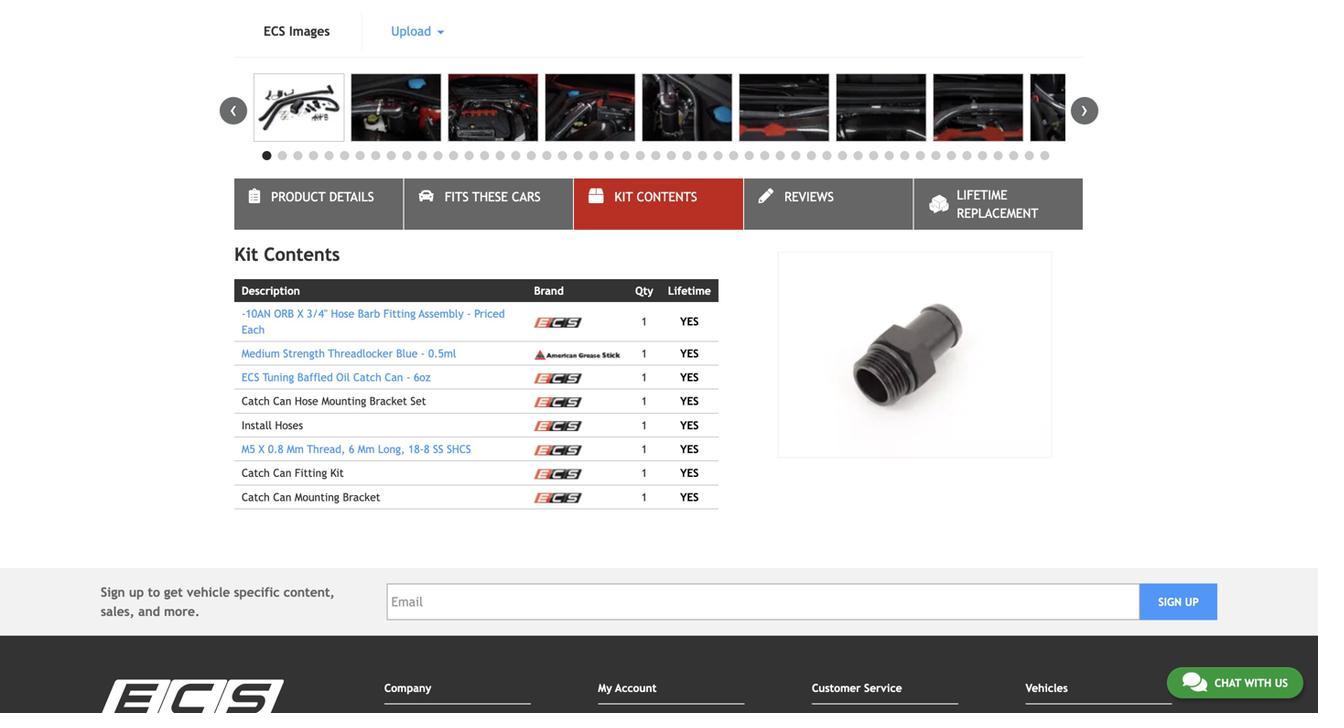 Task type: describe. For each thing, give the bounding box(es) containing it.
ecs tuning baffled oil catch can - 6oz
[[242, 371, 431, 384]]

› link
[[1071, 97, 1099, 125]]

vehicles
[[1026, 682, 1068, 694]]

7 1 from the top
[[642, 467, 647, 479]]

catch can hose mounting bracket set
[[242, 395, 426, 408]]

8 es#4742581 - 048070la01kt - 8y rs3 baffled oil catch can system - everything needed to keep your intake tract clean and oil free! - ecs - audi image from the left
[[933, 73, 1024, 142]]

sign for sign up to get vehicle specific content, sales, and more.
[[101, 585, 125, 600]]

1 horizontal spatial kit contents
[[615, 190, 697, 204]]

8 yes from the top
[[680, 491, 699, 503]]

with
[[1245, 677, 1272, 689]]

8
[[424, 443, 430, 455]]

blue
[[396, 347, 418, 360]]

qty
[[635, 284, 653, 297]]

lifetime replacement link
[[914, 179, 1083, 230]]

catch can fitting kit
[[242, 467, 344, 479]]

ecs for ecs tuning baffled oil catch can - 6oz
[[242, 371, 259, 384]]

2 1 from the top
[[642, 347, 647, 360]]

cars
[[512, 190, 541, 204]]

service
[[864, 682, 902, 694]]

2 ecs - corporate logo image from the top
[[534, 373, 582, 384]]

2 mm from the left
[[358, 443, 375, 455]]

sales,
[[101, 604, 134, 619]]

catch can mounting bracket
[[242, 491, 380, 503]]

can for catch can hose mounting bracket set
[[273, 395, 291, 408]]

›
[[1081, 97, 1089, 121]]

fits these cars link
[[404, 179, 573, 230]]

7 yes from the top
[[680, 467, 699, 479]]

long,
[[378, 443, 405, 455]]

-10an orb x 3/4" hose barb fitting assembly - priced each
[[242, 307, 505, 336]]

more.
[[164, 604, 200, 619]]

oil
[[336, 371, 350, 384]]

my
[[598, 682, 612, 694]]

my account
[[598, 682, 657, 694]]

account
[[615, 682, 657, 694]]

up for sign up to get vehicle specific content, sales, and more.
[[129, 585, 144, 600]]

3 es#4742581 - 048070la01kt - 8y rs3 baffled oil catch can system - everything needed to keep your intake tract clean and oil free! - ecs - audi image from the left
[[448, 73, 539, 142]]

6 es#4742581 - 048070la01kt - 8y rs3 baffled oil catch can system - everything needed to keep your intake tract clean and oil free! - ecs - audi image from the left
[[739, 73, 830, 142]]

tuning
[[263, 371, 294, 384]]

comments image
[[1183, 671, 1207, 693]]

5 yes from the top
[[680, 419, 699, 432]]

customer
[[812, 682, 861, 694]]

0 horizontal spatial kit
[[234, 244, 258, 265]]

- left 6oz
[[406, 371, 410, 384]]

fitting inside -10an orb x 3/4" hose barb fitting assembly - priced each
[[383, 307, 416, 320]]

to
[[148, 585, 160, 600]]

1 vertical spatial kit contents
[[234, 244, 340, 265]]

install hoses
[[242, 419, 303, 432]]

ecs images
[[264, 24, 330, 38]]

us
[[1275, 677, 1288, 689]]

upload button
[[362, 13, 474, 49]]

ss
[[433, 443, 444, 455]]

description
[[242, 284, 300, 297]]

6
[[349, 443, 355, 455]]

get
[[164, 585, 183, 600]]

0 vertical spatial kit
[[615, 190, 633, 204]]

barb
[[358, 307, 380, 320]]

4 yes from the top
[[680, 395, 699, 408]]

es#3187875 - 003779ecs10 - -10an orb x 3/4" hose barb fitting assembly - priced each - universal fitting for ecs tuning catch can to use a 3/4" hose - ecs - audi bmw volkswagen mini image
[[778, 252, 1052, 458]]

1 mm from the left
[[287, 443, 304, 455]]

details
[[329, 190, 374, 204]]

ecs tuning baffled oil catch can - 6oz link
[[242, 371, 431, 384]]

can for catch can fitting kit
[[273, 467, 291, 479]]

0 vertical spatial mounting
[[322, 395, 366, 408]]

5 ecs - corporate logo image from the top
[[534, 445, 582, 455]]

ecs tuning image
[[101, 680, 284, 713]]

assembly
[[419, 307, 464, 320]]

1 1 from the top
[[642, 315, 647, 328]]

‹ link
[[220, 97, 247, 125]]

medium strength threadlocker blue - 0.5ml
[[242, 347, 456, 360]]

shcs
[[447, 443, 471, 455]]

thread,
[[307, 443, 345, 455]]

1 horizontal spatial contents
[[637, 190, 697, 204]]

3 1 from the top
[[642, 371, 647, 384]]

catch for catch can hose mounting bracket set
[[242, 395, 270, 408]]

x inside -10an orb x 3/4" hose barb fitting assembly - priced each
[[297, 307, 303, 320]]

install
[[242, 419, 272, 432]]

2 vertical spatial kit
[[330, 467, 344, 479]]

chat
[[1215, 677, 1242, 689]]

1 vertical spatial x
[[259, 443, 265, 455]]

content,
[[284, 585, 335, 600]]

specific
[[234, 585, 280, 600]]

1 yes from the top
[[680, 315, 699, 328]]

set
[[411, 395, 426, 408]]

up for sign up
[[1185, 595, 1199, 608]]

Email email field
[[387, 584, 1140, 620]]



Task type: vqa. For each thing, say whether or not it's contained in the screenshot.
List to the right
no



Task type: locate. For each thing, give the bounding box(es) containing it.
contents
[[637, 190, 697, 204], [264, 244, 340, 265]]

lifetime right qty
[[668, 284, 711, 297]]

hose right the 3/4"
[[331, 307, 354, 320]]

american grease stick - corporate logo image
[[534, 350, 621, 360]]

3/4"
[[307, 307, 328, 320]]

7 es#4742581 - 048070la01kt - 8y rs3 baffled oil catch can system - everything needed to keep your intake tract clean and oil free! - ecs - audi image from the left
[[836, 73, 927, 142]]

fitting up the "catch can mounting bracket"
[[295, 467, 327, 479]]

vehicle
[[187, 585, 230, 600]]

sign up button
[[1140, 584, 1218, 620]]

1 ecs - corporate logo image from the top
[[534, 318, 582, 328]]

x
[[297, 307, 303, 320], [259, 443, 265, 455]]

mm right 0.8
[[287, 443, 304, 455]]

fitting right "barb"
[[383, 307, 416, 320]]

can for catch can mounting bracket
[[273, 491, 291, 503]]

can
[[385, 371, 403, 384], [273, 395, 291, 408], [273, 467, 291, 479], [273, 491, 291, 503]]

catch for catch can fitting kit
[[242, 467, 270, 479]]

sign for sign up
[[1159, 595, 1182, 608]]

reviews link
[[744, 179, 913, 230]]

2 es#4742581 - 048070la01kt - 8y rs3 baffled oil catch can system - everything needed to keep your intake tract clean and oil free! - ecs - audi image from the left
[[351, 73, 442, 142]]

- up each at the left top of page
[[242, 307, 246, 320]]

fits
[[445, 190, 469, 204]]

product
[[271, 190, 326, 204]]

mounting down catch can fitting kit
[[295, 491, 339, 503]]

ecs
[[264, 24, 285, 38], [242, 371, 259, 384]]

-
[[242, 307, 246, 320], [467, 307, 471, 320], [421, 347, 425, 360], [406, 371, 410, 384]]

6oz
[[414, 371, 431, 384]]

ecs - corporate logo image
[[534, 318, 582, 328], [534, 373, 582, 384], [534, 397, 582, 407], [534, 421, 582, 431], [534, 445, 582, 455], [534, 469, 582, 479], [534, 493, 582, 503]]

company
[[384, 682, 431, 694]]

1 horizontal spatial x
[[297, 307, 303, 320]]

0 vertical spatial ecs
[[264, 24, 285, 38]]

1 horizontal spatial mm
[[358, 443, 375, 455]]

ecs for ecs images
[[264, 24, 285, 38]]

kit
[[615, 190, 633, 204], [234, 244, 258, 265], [330, 467, 344, 479]]

4 1 from the top
[[642, 395, 647, 408]]

1 es#4742581 - 048070la01kt - 8y rs3 baffled oil catch can system - everything needed to keep your intake tract clean and oil free! - ecs - audi image from the left
[[254, 73, 345, 142]]

0 vertical spatial x
[[297, 307, 303, 320]]

lifetime up replacement
[[957, 188, 1008, 202]]

fits these cars
[[445, 190, 541, 204]]

0 horizontal spatial up
[[129, 585, 144, 600]]

upload
[[391, 24, 435, 38]]

sign up
[[1159, 595, 1199, 608]]

10an
[[246, 307, 271, 320]]

images
[[289, 24, 330, 38]]

up inside 'sign up to get vehicle specific content, sales, and more.'
[[129, 585, 144, 600]]

up left to
[[129, 585, 144, 600]]

x right m5
[[259, 443, 265, 455]]

ecs images link
[[234, 13, 359, 49]]

m5
[[242, 443, 255, 455]]

0 vertical spatial bracket
[[370, 395, 407, 408]]

replacement
[[957, 206, 1039, 221]]

catch down catch can fitting kit
[[242, 491, 270, 503]]

1
[[642, 315, 647, 328], [642, 347, 647, 360], [642, 371, 647, 384], [642, 395, 647, 408], [642, 419, 647, 432], [642, 443, 647, 455], [642, 467, 647, 479], [642, 491, 647, 503]]

sign inside button
[[1159, 595, 1182, 608]]

0 vertical spatial kit contents
[[615, 190, 697, 204]]

can down the blue
[[385, 371, 403, 384]]

up up comments image
[[1185, 595, 1199, 608]]

1 horizontal spatial sign
[[1159, 595, 1182, 608]]

- right the blue
[[421, 347, 425, 360]]

0.5ml
[[428, 347, 456, 360]]

sign inside 'sign up to get vehicle specific content, sales, and more.'
[[101, 585, 125, 600]]

lifetime for lifetime replacement
[[957, 188, 1008, 202]]

customer service
[[812, 682, 902, 694]]

threadlocker
[[328, 347, 393, 360]]

ecs down medium in the left of the page
[[242, 371, 259, 384]]

yes
[[680, 315, 699, 328], [680, 347, 699, 360], [680, 371, 699, 384], [680, 395, 699, 408], [680, 419, 699, 432], [680, 443, 699, 455], [680, 467, 699, 479], [680, 491, 699, 503]]

1 horizontal spatial fitting
[[383, 307, 416, 320]]

mm right 6
[[358, 443, 375, 455]]

hose inside -10an orb x 3/4" hose barb fitting assembly - priced each
[[331, 307, 354, 320]]

hose
[[331, 307, 354, 320], [295, 395, 318, 408]]

0 horizontal spatial kit contents
[[234, 244, 340, 265]]

product details
[[271, 190, 374, 204]]

6 yes from the top
[[680, 443, 699, 455]]

reviews
[[785, 190, 834, 204]]

1 horizontal spatial up
[[1185, 595, 1199, 608]]

0 horizontal spatial sign
[[101, 585, 125, 600]]

medium strength threadlocker blue - 0.5ml link
[[242, 347, 456, 360]]

6 ecs - corporate logo image from the top
[[534, 469, 582, 479]]

1 horizontal spatial hose
[[331, 307, 354, 320]]

1 vertical spatial kit
[[234, 244, 258, 265]]

bracket down m5 x 0.8 mm thread, 6 mm long, 18-8 ss shcs link
[[343, 491, 380, 503]]

7 ecs - corporate logo image from the top
[[534, 493, 582, 503]]

9 es#4742581 - 048070la01kt - 8y rs3 baffled oil catch can system - everything needed to keep your intake tract clean and oil free! - ecs - audi image from the left
[[1030, 73, 1121, 142]]

0 horizontal spatial mm
[[287, 443, 304, 455]]

lifetime
[[957, 188, 1008, 202], [668, 284, 711, 297]]

fitting
[[383, 307, 416, 320], [295, 467, 327, 479]]

hose down baffled
[[295, 395, 318, 408]]

8 1 from the top
[[642, 491, 647, 503]]

5 es#4742581 - 048070la01kt - 8y rs3 baffled oil catch can system - everything needed to keep your intake tract clean and oil free! - ecs - audi image from the left
[[642, 73, 733, 142]]

each
[[242, 323, 265, 336]]

product details link
[[234, 179, 403, 230]]

hoses
[[275, 419, 303, 432]]

chat with us link
[[1167, 667, 1304, 699]]

1 vertical spatial fitting
[[295, 467, 327, 479]]

lifetime replacement
[[957, 188, 1039, 221]]

mounting down oil
[[322, 395, 366, 408]]

baffled
[[297, 371, 333, 384]]

1 vertical spatial hose
[[295, 395, 318, 408]]

0 vertical spatial lifetime
[[957, 188, 1008, 202]]

catch for catch can mounting bracket
[[242, 491, 270, 503]]

es#4742581 - 048070la01kt - 8y rs3 baffled oil catch can system - everything needed to keep your intake tract clean and oil free! - ecs - audi image
[[254, 73, 345, 142], [351, 73, 442, 142], [448, 73, 539, 142], [545, 73, 636, 142], [642, 73, 733, 142], [739, 73, 830, 142], [836, 73, 927, 142], [933, 73, 1024, 142], [1030, 73, 1121, 142]]

medium
[[242, 347, 280, 360]]

catch
[[353, 371, 381, 384], [242, 395, 270, 408], [242, 467, 270, 479], [242, 491, 270, 503]]

lifetime for lifetime
[[668, 284, 711, 297]]

1 horizontal spatial kit
[[330, 467, 344, 479]]

catch up install
[[242, 395, 270, 408]]

5 1 from the top
[[642, 419, 647, 432]]

0 horizontal spatial lifetime
[[668, 284, 711, 297]]

up
[[129, 585, 144, 600], [1185, 595, 1199, 608]]

- left priced
[[467, 307, 471, 320]]

kit contents link
[[574, 179, 743, 230]]

1 vertical spatial lifetime
[[668, 284, 711, 297]]

catch right oil
[[353, 371, 381, 384]]

0 horizontal spatial fitting
[[295, 467, 327, 479]]

3 yes from the top
[[680, 371, 699, 384]]

bracket left "set"
[[370, 395, 407, 408]]

strength
[[283, 347, 325, 360]]

1 horizontal spatial ecs
[[264, 24, 285, 38]]

0 horizontal spatial x
[[259, 443, 265, 455]]

1 vertical spatial bracket
[[343, 491, 380, 503]]

2 horizontal spatial kit
[[615, 190, 633, 204]]

0 vertical spatial contents
[[637, 190, 697, 204]]

x right orb at top left
[[297, 307, 303, 320]]

and
[[138, 604, 160, 619]]

0 horizontal spatial ecs
[[242, 371, 259, 384]]

can down tuning at the left
[[273, 395, 291, 408]]

can down catch can fitting kit
[[273, 491, 291, 503]]

m5 x 0.8 mm thread, 6 mm long, 18-8 ss shcs
[[242, 443, 471, 455]]

mounting
[[322, 395, 366, 408], [295, 491, 339, 503]]

0 vertical spatial fitting
[[383, 307, 416, 320]]

orb
[[274, 307, 294, 320]]

1 vertical spatial mounting
[[295, 491, 339, 503]]

2 yes from the top
[[680, 347, 699, 360]]

0.8
[[268, 443, 284, 455]]

4 es#4742581 - 048070la01kt - 8y rs3 baffled oil catch can system - everything needed to keep your intake tract clean and oil free! - ecs - audi image from the left
[[545, 73, 636, 142]]

brand
[[534, 284, 564, 297]]

0 vertical spatial hose
[[331, 307, 354, 320]]

18-
[[408, 443, 424, 455]]

1 vertical spatial contents
[[264, 244, 340, 265]]

0 horizontal spatial contents
[[264, 244, 340, 265]]

up inside button
[[1185, 595, 1199, 608]]

mm
[[287, 443, 304, 455], [358, 443, 375, 455]]

-10an orb x 3/4" hose barb fitting assembly - priced each link
[[242, 307, 505, 336]]

these
[[472, 190, 508, 204]]

sign up to get vehicle specific content, sales, and more.
[[101, 585, 335, 619]]

4 ecs - corporate logo image from the top
[[534, 421, 582, 431]]

3 ecs - corporate logo image from the top
[[534, 397, 582, 407]]

ecs left images
[[264, 24, 285, 38]]

m5 x 0.8 mm thread, 6 mm long, 18-8 ss shcs link
[[242, 443, 471, 455]]

catch down m5
[[242, 467, 270, 479]]

‹
[[230, 97, 237, 121]]

can down 0.8
[[273, 467, 291, 479]]

6 1 from the top
[[642, 443, 647, 455]]

chat with us
[[1215, 677, 1288, 689]]

bracket
[[370, 395, 407, 408], [343, 491, 380, 503]]

1 horizontal spatial lifetime
[[957, 188, 1008, 202]]

lifetime inside lifetime replacement
[[957, 188, 1008, 202]]

priced
[[474, 307, 505, 320]]

0 horizontal spatial hose
[[295, 395, 318, 408]]

1 vertical spatial ecs
[[242, 371, 259, 384]]



